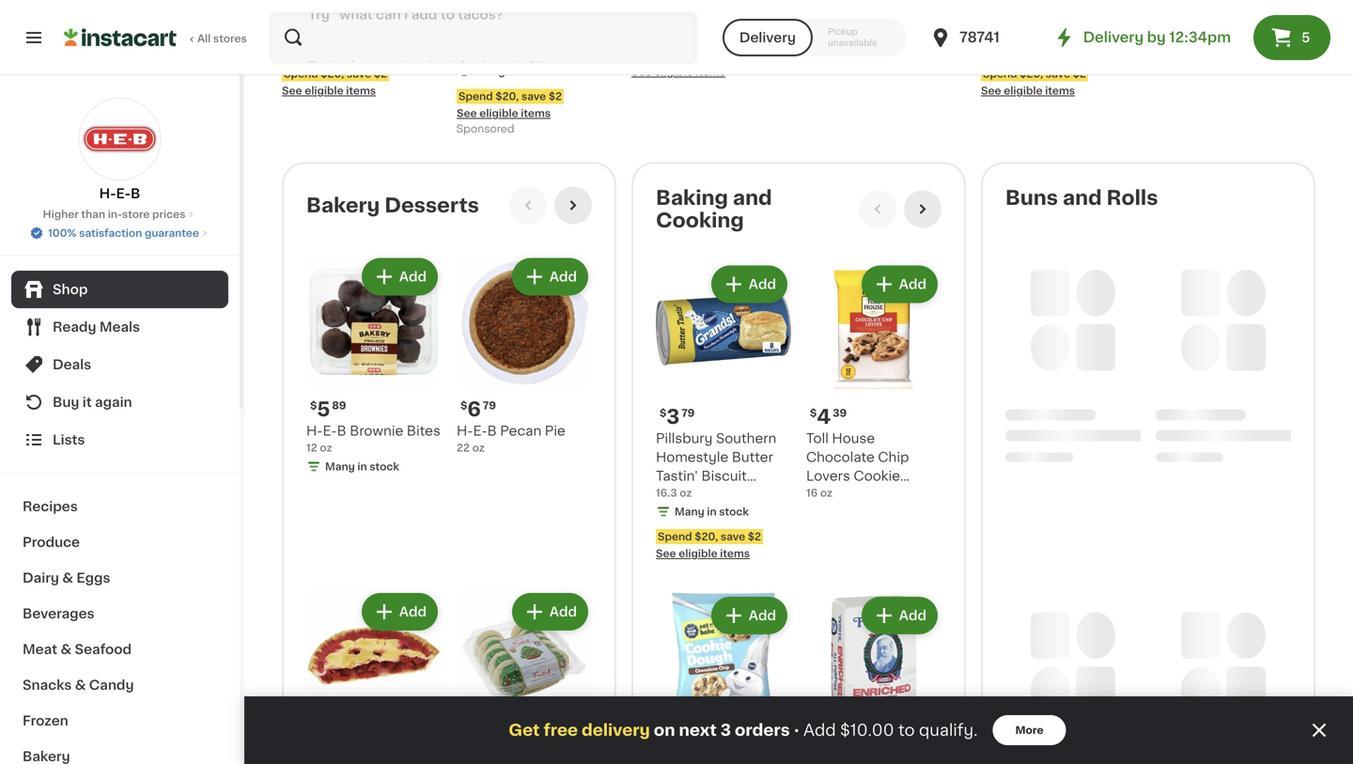 Task type: locate. For each thing, give the bounding box(es) containing it.
it
[[82, 396, 92, 409]]

3 inside 'treatment tracker modal' dialog
[[721, 722, 731, 738]]

pillsbury cinnamon rolls refrigerated pastry dough with original icing button
[[981, 0, 1141, 61]]

items down pillsbury premade refrigerated pie crusts button
[[696, 67, 726, 77]]

eligible for pillsbury original crescent rolls refrigerated canned pastry dough
[[305, 86, 344, 96]]

house inside toll house semi sweet chocolate morsels 36 oz
[[1182, 0, 1225, 5]]

pastry
[[981, 29, 1023, 42], [282, 48, 324, 61]]

0 horizontal spatial stock
[[370, 462, 399, 472]]

all
[[197, 33, 211, 44]]

pecan
[[500, 424, 542, 438]]

many in stock for baking and cooking
[[675, 507, 749, 517]]

icing for dough
[[1036, 48, 1068, 61]]

1 horizontal spatial sponsored badge image
[[1156, 43, 1213, 54]]

0 horizontal spatial with
[[854, 488, 884, 501]]

snacks
[[23, 679, 72, 692]]

spend $20, save $2 see eligible items for crusts
[[632, 50, 737, 77]]

brownie inside kodiak cakes chocolate fudge brownie in a cup 2.36 oz
[[806, 29, 860, 42]]

with left by
[[1074, 29, 1105, 42]]

icing inside pillsbury cinnamon rolls refrigerated pastry dough with original icing
[[1036, 48, 1068, 61]]

dairy
[[23, 571, 59, 585]]

1 horizontal spatial e-
[[323, 424, 337, 438]]

oz down tastin'
[[680, 488, 692, 498]]

5 down sweet
[[1302, 31, 1311, 44]]

add button
[[363, 260, 436, 294], [514, 260, 586, 294], [713, 267, 786, 301], [863, 267, 936, 301], [363, 595, 436, 629], [514, 595, 586, 629], [713, 599, 786, 633], [863, 599, 936, 633]]

1 vertical spatial house
[[832, 432, 875, 445]]

product group containing toll house semi sweet chocolate morsels
[[1156, 0, 1316, 58]]

0 horizontal spatial sponsored badge image
[[457, 124, 514, 135]]

2 horizontal spatial b
[[487, 424, 497, 438]]

store
[[122, 209, 150, 219]]

pie inside h-e-b pecan pie 22 oz
[[545, 424, 566, 438]]

toll down 4
[[806, 432, 829, 445]]

h- inside h-e-b pecan pie 22 oz
[[457, 424, 473, 438]]

1 vertical spatial stock
[[370, 462, 399, 472]]

0 horizontal spatial brownie
[[350, 424, 403, 438]]

0 horizontal spatial house
[[832, 432, 875, 445]]

delivery left by
[[1083, 31, 1144, 44]]

1 horizontal spatial 5
[[1302, 31, 1311, 44]]

delivery inside button
[[739, 31, 796, 44]]

and
[[492, 29, 517, 42], [733, 188, 772, 208], [1063, 188, 1102, 208]]

1 horizontal spatial brownie
[[806, 29, 860, 42]]

$ up homestyle
[[660, 408, 667, 418]]

$ 3 79
[[660, 407, 695, 427]]

0 horizontal spatial pastry
[[282, 48, 324, 61]]

b for h-e-b pecan pie 22 oz
[[487, 424, 497, 438]]

$ left 89
[[310, 400, 317, 411]]

stock down 'pillsbury flaky cinnabon cinnamon rolls and butter cream icing'
[[520, 66, 550, 77]]

cookie
[[854, 469, 900, 483]]

spend
[[633, 50, 668, 60], [284, 69, 318, 79], [983, 69, 1018, 79], [459, 91, 493, 102], [658, 532, 692, 542]]

oz right 12
[[320, 443, 332, 453]]

semi
[[1228, 0, 1261, 5]]

see for pillsbury flaky cinnabon cinnamon rolls and butter cream icing
[[457, 108, 477, 118]]

bakery down frozen
[[23, 750, 70, 763]]

1 horizontal spatial delivery
[[1083, 31, 1144, 44]]

$20, down pillsbury premade refrigerated pie crusts button
[[670, 50, 694, 60]]

1 horizontal spatial h-
[[306, 424, 323, 438]]

stock down "h-e-b brownie bites 12 oz" on the left
[[370, 462, 399, 472]]

0 horizontal spatial delivery
[[739, 31, 796, 44]]

delivery
[[582, 722, 650, 738]]

1 vertical spatial 5
[[317, 399, 330, 419]]

spend for pillsbury cinnamon rolls refrigerated pastry dough with original icing
[[983, 69, 1018, 79]]

1 vertical spatial cinnamon
[[524, 10, 591, 24]]

h- for h-e-b pecan pie 22 oz
[[457, 424, 473, 438]]

$2 down pillsbury southern homestyle butter tastin' biscuit dough
[[748, 532, 761, 542]]

$20, down biscuit
[[695, 532, 718, 542]]

& left eggs
[[62, 571, 73, 585]]

& right meat
[[61, 643, 72, 656]]

0 horizontal spatial 3
[[667, 407, 680, 427]]

pillsbury for crescent
[[282, 0, 339, 5]]

pillsbury up "crescent"
[[282, 0, 339, 5]]

refrigerated up delivery by 12:34pm "link"
[[1017, 10, 1100, 24]]

with
[[1074, 29, 1105, 42], [854, 488, 884, 501]]

eligible down pillsbury premade refrigerated pie crusts button
[[654, 67, 693, 77]]

dough right 78741
[[1027, 29, 1071, 42]]

$ for 5
[[310, 400, 317, 411]]

buy it again
[[53, 396, 132, 409]]

items for refrigerated
[[346, 86, 376, 96]]

original inside pillsbury cinnamon rolls refrigerated pastry dough with original icing
[[981, 48, 1032, 61]]

stores
[[213, 33, 247, 44]]

oz right 16
[[820, 488, 833, 498]]

delivery for delivery
[[739, 31, 796, 44]]

brownie up 2.36
[[806, 29, 860, 42]]

cup
[[890, 29, 917, 42]]

pillsbury up homestyle
[[656, 432, 713, 445]]

oz right the 22
[[472, 443, 485, 453]]

0 horizontal spatial icing
[[457, 48, 489, 61]]

None search field
[[269, 11, 698, 64]]

h- up 12
[[306, 424, 323, 438]]

0 horizontal spatial toll
[[806, 432, 829, 445]]

produce
[[23, 536, 80, 549]]

see down 8 oz
[[282, 86, 302, 96]]

0 horizontal spatial refrigerated
[[282, 29, 365, 42]]

0 vertical spatial 5
[[1302, 31, 1311, 44]]

0 vertical spatial original
[[342, 0, 393, 5]]

all stores link
[[64, 11, 248, 64]]

oz inside "h-e-b brownie bites 12 oz"
[[320, 443, 332, 453]]

butter down flaky
[[521, 29, 562, 42]]

spend down 8 oz
[[284, 69, 318, 79]]

b inside h-e-b pecan pie 22 oz
[[487, 424, 497, 438]]

1 horizontal spatial toll
[[1156, 0, 1178, 5]]

product group
[[282, 0, 442, 98], [457, 0, 617, 140], [632, 0, 791, 79], [806, 0, 966, 77], [981, 0, 1141, 98], [1156, 0, 1316, 58], [306, 254, 442, 478], [457, 254, 592, 455], [656, 262, 791, 561], [806, 262, 942, 539], [306, 589, 442, 764], [457, 589, 592, 764], [656, 593, 791, 764], [806, 593, 942, 764]]

1 horizontal spatial stock
[[520, 66, 550, 77]]

dough down tastin'
[[656, 488, 700, 501]]

1 horizontal spatial with
[[1074, 29, 1105, 42]]

2 horizontal spatial many in stock
[[675, 507, 749, 517]]

e- up higher than in-store prices link
[[116, 187, 131, 200]]

$ left 39
[[810, 408, 817, 418]]

and right buns
[[1063, 188, 1102, 208]]

icing for and
[[457, 48, 489, 61]]

seafood
[[75, 643, 132, 656]]

1 vertical spatial butter
[[732, 451, 773, 464]]

pillsbury premade refrigerated pie crusts
[[632, 0, 785, 24]]

79 inside the $ 6 79
[[483, 400, 496, 411]]

1 horizontal spatial pastry
[[981, 29, 1023, 42]]

0 horizontal spatial 5
[[317, 399, 330, 419]]

rolls inside 'pillsbury flaky cinnabon cinnamon rolls and butter cream icing'
[[457, 29, 489, 42]]

pie inside pillsbury premade refrigerated pie crusts
[[718, 10, 738, 24]]

pie
[[718, 10, 738, 24], [545, 424, 566, 438]]

chocolate
[[806, 10, 875, 24], [1156, 10, 1224, 24], [806, 451, 875, 464], [806, 507, 875, 520], [806, 526, 875, 539]]

dough inside toll house chocolate chip lovers cookie dough with chocolate chips & chocolate chunks
[[806, 488, 851, 501]]

qualify.
[[919, 722, 978, 738]]

1 horizontal spatial and
[[733, 188, 772, 208]]

$2 for pillsbury cinnamon rolls refrigerated pastry dough with original icing
[[1073, 69, 1087, 79]]

0 horizontal spatial butter
[[521, 29, 562, 42]]

79 for 6
[[483, 400, 496, 411]]

meat & seafood link
[[11, 632, 228, 667]]

save down 'pillsbury flaky cinnabon cinnamon rolls and butter cream icing'
[[522, 91, 546, 102]]

69
[[833, 739, 847, 750]]

h- up the 22
[[457, 424, 473, 438]]

& inside toll house chocolate chip lovers cookie dough with chocolate chips & chocolate chunks
[[920, 507, 931, 520]]

$2 down canned
[[374, 69, 387, 79]]

in down "h-e-b brownie bites 12 oz" on the left
[[357, 462, 367, 472]]

79
[[483, 400, 496, 411], [682, 408, 695, 418]]

butter inside 'pillsbury flaky cinnabon cinnamon rolls and butter cream icing'
[[521, 29, 562, 42]]

stock
[[520, 66, 550, 77], [370, 462, 399, 472], [719, 507, 749, 517]]

e- for h-e-b brownie bites 12 oz
[[323, 424, 337, 438]]

0 vertical spatial 3
[[667, 407, 680, 427]]

save down 'pillsbury cinnamon rolls refrigerated pastry dough with original icing' button
[[1046, 69, 1071, 79]]

2 vertical spatial many
[[675, 507, 705, 517]]

1 horizontal spatial refrigerated
[[632, 10, 714, 24]]

delivery inside "link"
[[1083, 31, 1144, 44]]

oz inside kodiak cakes chocolate fudge brownie in a cup 2.36 oz
[[832, 48, 845, 58]]

toll inside toll house semi sweet chocolate morsels 36 oz
[[1156, 0, 1178, 5]]

ready meals link
[[11, 308, 228, 346]]

bakery for bakery
[[23, 750, 70, 763]]

and for buns and rolls
[[1063, 188, 1102, 208]]

0 horizontal spatial many
[[325, 462, 355, 472]]

$20, for refrigerated
[[321, 69, 344, 79]]

original up canned
[[342, 0, 393, 5]]

89
[[332, 400, 346, 411]]

see down pillsbury premade refrigerated pie crusts button
[[632, 67, 652, 77]]

and up cooking
[[733, 188, 772, 208]]

refrigerated down 'premade'
[[632, 10, 714, 24]]

product group containing pillsbury original crescent rolls refrigerated canned pastry dough
[[282, 0, 442, 98]]

items down 'pillsbury flaky cinnabon cinnamon rolls and butter cream icing'
[[521, 108, 551, 118]]

$20, down pillsbury original crescent rolls refrigerated canned pastry dough
[[321, 69, 344, 79]]

see for pillsbury original crescent rolls refrigerated canned pastry dough
[[282, 86, 302, 96]]

delivery by 12:34pm
[[1083, 31, 1231, 44]]

0 horizontal spatial original
[[342, 0, 393, 5]]

house inside toll house chocolate chip lovers cookie dough with chocolate chips & chocolate chunks
[[832, 432, 875, 445]]

bakery link
[[11, 739, 228, 764]]

many down 16.3 oz
[[675, 507, 705, 517]]

house up 12:34pm
[[1182, 0, 1225, 5]]

h-e-b
[[99, 187, 140, 200]]

h-e-b link
[[78, 98, 161, 203]]

brownie inside "h-e-b brownie bites 12 oz"
[[350, 424, 403, 438]]

0 vertical spatial brownie
[[806, 29, 860, 42]]

$20, for rolls
[[496, 91, 519, 102]]

get
[[509, 722, 540, 738]]

$ inside $ 3 79
[[660, 408, 667, 418]]

add
[[399, 270, 427, 283], [550, 270, 577, 283], [749, 278, 776, 291], [899, 278, 927, 291], [399, 605, 427, 618], [550, 605, 577, 618], [749, 609, 776, 622], [899, 609, 927, 622], [804, 722, 836, 738]]

0 horizontal spatial e-
[[116, 187, 131, 200]]

desserts
[[385, 196, 479, 215]]

8
[[282, 48, 289, 58]]

1 horizontal spatial many
[[476, 66, 505, 77]]

79 inside $ 3 79
[[682, 408, 695, 418]]

delivery by 12:34pm link
[[1053, 26, 1231, 49]]

items down biscuit
[[720, 548, 750, 559]]

$ for 3
[[660, 408, 667, 418]]

brownie
[[806, 29, 860, 42], [350, 424, 403, 438]]

0 vertical spatial bakery
[[306, 196, 380, 215]]

spend down 78741 popup button
[[983, 69, 1018, 79]]

eligible down pillsbury original crescent rolls refrigerated canned pastry dough
[[305, 86, 344, 96]]

refrigerated inside pillsbury cinnamon rolls refrigerated pastry dough with original icing
[[1017, 10, 1100, 24]]

oz
[[1172, 29, 1185, 39], [292, 48, 304, 58], [832, 48, 845, 58], [320, 443, 332, 453], [472, 443, 485, 453], [680, 488, 692, 498], [820, 488, 833, 498]]

$2 down 'pillsbury flaky cinnabon cinnamon rolls and butter cream icing'
[[549, 91, 562, 102]]

pie down 'premade'
[[718, 10, 738, 24]]

free
[[544, 722, 578, 738]]

b for h-e-b brownie bites 12 oz
[[337, 424, 347, 438]]

brownie left bites
[[350, 424, 403, 438]]

ready
[[53, 320, 96, 334]]

b down 89
[[337, 424, 347, 438]]

1 horizontal spatial 79
[[682, 408, 695, 418]]

see
[[632, 67, 652, 77], [282, 86, 302, 96], [981, 86, 1001, 96], [457, 108, 477, 118], [656, 548, 676, 559]]

delivery down crusts
[[739, 31, 796, 44]]

many down search 'field'
[[476, 66, 505, 77]]

pillsbury inside pillsbury cinnamon rolls refrigerated pastry dough with original icing
[[981, 0, 1038, 5]]

toll up 36
[[1156, 0, 1178, 5]]

5 left 89
[[317, 399, 330, 419]]

1 horizontal spatial original
[[981, 48, 1032, 61]]

22
[[457, 443, 470, 453]]

product group containing 5
[[306, 254, 442, 478]]

1 vertical spatial pastry
[[282, 48, 324, 61]]

1 horizontal spatial b
[[337, 424, 347, 438]]

1 vertical spatial toll
[[806, 432, 829, 445]]

in down biscuit
[[707, 507, 717, 517]]

1 vertical spatial brownie
[[350, 424, 403, 438]]

79 right "6"
[[483, 400, 496, 411]]

service type group
[[723, 19, 907, 56]]

0 vertical spatial with
[[1074, 29, 1105, 42]]

rolls
[[346, 10, 378, 24], [981, 10, 1013, 24], [457, 29, 489, 42], [1107, 188, 1158, 208]]

$20,
[[670, 50, 694, 60], [321, 69, 344, 79], [1020, 69, 1043, 79], [496, 91, 519, 102], [695, 532, 718, 542]]

h- up higher than in-store prices
[[99, 187, 116, 200]]

higher than in-store prices
[[43, 209, 186, 219]]

0 vertical spatial many
[[476, 66, 505, 77]]

cinnamon down flaky
[[524, 10, 591, 24]]

1 vertical spatial original
[[981, 48, 1032, 61]]

$ inside the $ 6 79
[[461, 400, 467, 411]]

16 oz
[[806, 488, 833, 498]]

and for baking and cooking
[[733, 188, 772, 208]]

more
[[1016, 725, 1044, 735]]

fudge
[[878, 10, 920, 24]]

a
[[878, 29, 886, 42]]

many in stock down biscuit
[[675, 507, 749, 517]]

spend $20, save $2 see eligible items down 8 oz
[[282, 69, 387, 96]]

16
[[806, 488, 818, 498]]

h-e-b brownie bites 12 oz
[[306, 424, 441, 453]]

many in stock down "h-e-b brownie bites 12 oz" on the left
[[325, 462, 399, 472]]

2 horizontal spatial many
[[675, 507, 705, 517]]

2 vertical spatial stock
[[719, 507, 749, 517]]

pie right pecan
[[545, 424, 566, 438]]

1 vertical spatial bakery
[[23, 750, 70, 763]]

save down biscuit
[[721, 532, 745, 542]]

cinnamon
[[1041, 0, 1109, 5], [524, 10, 591, 24]]

toll for toll house chocolate chip lovers cookie dough with chocolate chips & chocolate chunks
[[806, 432, 829, 445]]

0 vertical spatial pastry
[[981, 29, 1023, 42]]

bakery for bakery desserts
[[306, 196, 380, 215]]

1 horizontal spatial icing
[[1036, 48, 1068, 61]]

toll inside toll house chocolate chip lovers cookie dough with chocolate chips & chocolate chunks
[[806, 432, 829, 445]]

treatment tracker modal dialog
[[244, 696, 1353, 764]]

b down the $ 6 79
[[487, 424, 497, 438]]

1 horizontal spatial butter
[[732, 451, 773, 464]]

1 horizontal spatial 3
[[721, 722, 731, 738]]

$20, down pillsbury cinnamon rolls refrigerated pastry dough with original icing
[[1020, 69, 1043, 79]]

1 horizontal spatial bakery
[[306, 196, 380, 215]]

spend $20, save $2 see eligible items down pillsbury premade refrigerated pie crusts button
[[632, 50, 737, 77]]

pillsbury for refrigerated
[[632, 0, 688, 5]]

1 vertical spatial with
[[854, 488, 884, 501]]

0 vertical spatial pie
[[718, 10, 738, 24]]

0 vertical spatial butter
[[521, 29, 562, 42]]

h-
[[99, 187, 116, 200], [306, 424, 323, 438], [457, 424, 473, 438]]

& right chips
[[920, 507, 931, 520]]

pillsbury up 78741 popup button
[[981, 0, 1038, 5]]

0 vertical spatial cinnamon
[[1041, 0, 1109, 5]]

product group containing pillsbury cinnamon rolls refrigerated pastry dough with original icing
[[981, 0, 1141, 98]]

$ inside "$ 5 89"
[[310, 400, 317, 411]]

1 horizontal spatial cinnamon
[[1041, 0, 1109, 5]]

spend down search 'field'
[[459, 91, 493, 102]]

many in stock down search 'field'
[[476, 66, 550, 77]]

2 horizontal spatial and
[[1063, 188, 1102, 208]]

2 vertical spatial many in stock
[[675, 507, 749, 517]]

spend $20, save $2 see eligible items for refrigerated
[[282, 69, 387, 96]]

3 inside product group
[[667, 407, 680, 427]]

pillsbury left 'premade'
[[632, 0, 688, 5]]

2 horizontal spatial refrigerated
[[1017, 10, 1100, 24]]

many in stock for bakery desserts
[[325, 462, 399, 472]]

shop link
[[11, 271, 228, 308]]

items down 'pillsbury cinnamon rolls refrigerated pastry dough with original icing' button
[[1045, 86, 1075, 96]]

in left a
[[863, 29, 875, 42]]

cinnabon
[[457, 10, 521, 24]]

items for crusts
[[696, 67, 726, 77]]

2 icing from the left
[[1036, 48, 1068, 61]]

higher than in-store prices link
[[43, 207, 197, 222]]

$ inside "$ 4 39"
[[810, 408, 817, 418]]

stock down biscuit
[[719, 507, 749, 517]]

dough down lovers
[[806, 488, 851, 501]]

pillsbury inside pillsbury premade refrigerated pie crusts
[[632, 0, 688, 5]]

e- inside h-e-b pecan pie 22 oz
[[473, 424, 487, 438]]

items for rolls
[[521, 108, 551, 118]]

buy
[[53, 396, 79, 409]]

0 vertical spatial toll
[[1156, 0, 1178, 5]]

5 button
[[1254, 15, 1331, 60]]

$20, for crusts
[[670, 50, 694, 60]]

refrigerated down "crescent"
[[282, 29, 365, 42]]

with down 'cookie'
[[854, 488, 884, 501]]

2 horizontal spatial stock
[[719, 507, 749, 517]]

$20, for pastry
[[1020, 69, 1043, 79]]

0 horizontal spatial b
[[131, 187, 140, 200]]

pillsbury southern homestyle butter tastin' biscuit dough
[[656, 432, 777, 501]]

product group containing pillsbury flaky cinnabon cinnamon rolls and butter cream icing
[[457, 0, 617, 140]]

house down 39
[[832, 432, 875, 445]]

save down pillsbury premade refrigerated pie crusts button
[[696, 50, 721, 60]]

pillsbury inside pillsbury southern homestyle butter tastin' biscuit dough
[[656, 432, 713, 445]]

0 horizontal spatial bakery
[[23, 750, 70, 763]]

0 vertical spatial house
[[1182, 0, 1225, 5]]

eligible down pillsbury cinnamon rolls refrigerated pastry dough with original icing
[[1004, 86, 1043, 96]]

0 horizontal spatial h-
[[99, 187, 116, 200]]

sponsored badge image
[[1156, 43, 1213, 54], [457, 124, 514, 135]]

b inside "h-e-b brownie bites 12 oz"
[[337, 424, 347, 438]]

1 horizontal spatial house
[[1182, 0, 1225, 5]]

oz inside h-e-b pecan pie 22 oz
[[472, 443, 485, 453]]

100% satisfaction guarantee button
[[29, 222, 210, 241]]

b
[[131, 187, 140, 200], [337, 424, 347, 438], [487, 424, 497, 438]]

lovers
[[806, 469, 850, 483]]

1 vertical spatial 3
[[721, 722, 731, 738]]

0 horizontal spatial 79
[[483, 400, 496, 411]]

many
[[476, 66, 505, 77], [325, 462, 355, 472], [675, 507, 705, 517]]

many down "h-e-b brownie bites 12 oz" on the left
[[325, 462, 355, 472]]

pillsbury inside pillsbury original crescent rolls refrigerated canned pastry dough
[[282, 0, 339, 5]]

more button
[[993, 715, 1066, 745]]

eligible for pillsbury premade refrigerated pie crusts
[[654, 67, 693, 77]]

e- down the $ 6 79
[[473, 424, 487, 438]]

premade
[[692, 0, 751, 5]]

Search field
[[271, 13, 696, 62]]

0 horizontal spatial pie
[[545, 424, 566, 438]]

e- inside "h-e-b brownie bites 12 oz"
[[323, 424, 337, 438]]

dough
[[1027, 29, 1071, 42], [328, 48, 372, 61], [656, 488, 700, 501], [806, 488, 851, 501]]

$ up the 22
[[461, 400, 467, 411]]

refrigerated inside pillsbury original crescent rolls refrigerated canned pastry dough
[[282, 29, 365, 42]]

all stores
[[197, 33, 247, 44]]

items
[[696, 67, 726, 77], [346, 86, 376, 96], [1045, 86, 1075, 96], [521, 108, 551, 118], [720, 548, 750, 559]]

0 horizontal spatial cinnamon
[[524, 10, 591, 24]]

h- inside "h-e-b brownie bites 12 oz"
[[306, 424, 323, 438]]

0 horizontal spatial many in stock
[[325, 462, 399, 472]]

1 vertical spatial many in stock
[[325, 462, 399, 472]]

1 icing from the left
[[457, 48, 489, 61]]

and inside baking and cooking
[[733, 188, 772, 208]]

eligible down search 'field'
[[480, 108, 518, 118]]

2 horizontal spatial e-
[[473, 424, 487, 438]]

and down "cinnabon"
[[492, 29, 517, 42]]

sponsored badge image down search 'field'
[[457, 124, 514, 135]]

house
[[1182, 0, 1225, 5], [832, 432, 875, 445]]

save down pillsbury original crescent rolls refrigerated canned pastry dough
[[347, 69, 371, 79]]

1 vertical spatial pie
[[545, 424, 566, 438]]

bakery left desserts on the left of page
[[306, 196, 380, 215]]

& for seafood
[[61, 643, 72, 656]]

butter down southern
[[732, 451, 773, 464]]

3 up homestyle
[[667, 407, 680, 427]]

see for pillsbury premade refrigerated pie crusts
[[632, 67, 652, 77]]

with inside toll house chocolate chip lovers cookie dough with chocolate chips & chocolate chunks
[[854, 488, 884, 501]]

deals link
[[11, 346, 228, 383]]

1 vertical spatial sponsored badge image
[[457, 124, 514, 135]]

& left candy
[[75, 679, 86, 692]]

$ for 4
[[810, 408, 817, 418]]

b up "store"
[[131, 187, 140, 200]]

1 horizontal spatial pie
[[718, 10, 738, 24]]

5 inside button
[[1302, 31, 1311, 44]]

1 vertical spatial many
[[325, 462, 355, 472]]

pillsbury inside 'pillsbury flaky cinnabon cinnamon rolls and butter cream icing'
[[457, 0, 513, 5]]

spend $20, save $2 see eligible items down pillsbury cinnamon rolls refrigerated pastry dough with original icing
[[981, 69, 1087, 96]]

2 horizontal spatial h-
[[457, 424, 473, 438]]

see down 78741 popup button
[[981, 86, 1001, 96]]

icing
[[457, 48, 489, 61], [1036, 48, 1068, 61]]

h- for h-e-b
[[99, 187, 116, 200]]

icing inside 'pillsbury flaky cinnabon cinnamon rolls and butter cream icing'
[[457, 48, 489, 61]]

0 horizontal spatial and
[[492, 29, 517, 42]]

pillsbury up "cinnabon"
[[457, 0, 513, 5]]

save for pastry
[[1046, 69, 1071, 79]]

rolls inside pillsbury original crescent rolls refrigerated canned pastry dough
[[346, 10, 378, 24]]

0 vertical spatial many in stock
[[476, 66, 550, 77]]



Task type: vqa. For each thing, say whether or not it's contained in the screenshot.
than at the left of the page
yes



Task type: describe. For each thing, give the bounding box(es) containing it.
pillsbury original crescent rolls refrigerated canned pastry dough
[[282, 0, 420, 61]]

snacks & candy
[[23, 679, 134, 692]]

6
[[467, 399, 481, 419]]

save for crusts
[[696, 50, 721, 60]]

original inside pillsbury original crescent rolls refrigerated canned pastry dough
[[342, 0, 393, 5]]

frozen link
[[11, 703, 228, 739]]

2.36
[[806, 48, 830, 58]]

and inside 'pillsbury flaky cinnabon cinnamon rolls and butter cream icing'
[[492, 29, 517, 42]]

recipes
[[23, 500, 78, 513]]

ready meals button
[[11, 308, 228, 346]]

orders
[[735, 722, 790, 738]]

save for rolls
[[522, 91, 546, 102]]

satisfaction
[[79, 228, 142, 238]]

69 button
[[806, 593, 942, 764]]

pillsbury for cinnabon
[[457, 0, 513, 5]]

eligible down 16.3 oz
[[679, 548, 718, 559]]

stock for bakery desserts
[[370, 462, 399, 472]]

add inside 'treatment tracker modal' dialog
[[804, 722, 836, 738]]

12
[[306, 443, 317, 453]]

b for h-e-b
[[131, 187, 140, 200]]

oz right 8
[[292, 48, 304, 58]]

beverages link
[[11, 596, 228, 632]]

produce link
[[11, 524, 228, 560]]

pillsbury premade refrigerated pie crusts button
[[632, 0, 791, 41]]

stock for baking and cooking
[[719, 507, 749, 517]]

with inside pillsbury cinnamon rolls refrigerated pastry dough with original icing
[[1074, 29, 1105, 42]]

h-e-b logo image
[[78, 98, 161, 180]]

78741
[[960, 31, 1000, 44]]

0 vertical spatial sponsored badge image
[[1156, 43, 1213, 54]]

$ for 6
[[461, 400, 467, 411]]

12:34pm
[[1169, 31, 1231, 44]]

spend for pillsbury original crescent rolls refrigerated canned pastry dough
[[284, 69, 318, 79]]

toll house chocolate chip lovers cookie dough with chocolate chips & chocolate chunks
[[806, 432, 931, 539]]

$2 for pillsbury flaky cinnabon cinnamon rolls and butter cream icing
[[549, 91, 562, 102]]

delivery for delivery by 12:34pm
[[1083, 31, 1144, 44]]

save for refrigerated
[[347, 69, 371, 79]]

house for chocolate
[[832, 432, 875, 445]]

crescent
[[282, 10, 343, 24]]

1 horizontal spatial many in stock
[[476, 66, 550, 77]]

prices
[[152, 209, 186, 219]]

in down search 'field'
[[508, 66, 517, 77]]

dough inside pillsbury cinnamon rolls refrigerated pastry dough with original icing
[[1027, 29, 1071, 42]]

spend for pillsbury flaky cinnabon cinnamon rolls and butter cream icing
[[459, 91, 493, 102]]

buy it again link
[[11, 383, 228, 421]]

$ 4 39
[[810, 407, 847, 427]]

see for pillsbury cinnamon rolls refrigerated pastry dough with original icing
[[981, 86, 1001, 96]]

see down the 16.3
[[656, 548, 676, 559]]

8 oz
[[282, 48, 304, 58]]

78741 button
[[930, 11, 1042, 64]]

chips
[[878, 507, 917, 520]]

product group containing pillsbury premade refrigerated pie crusts
[[632, 0, 791, 79]]

butter inside pillsbury southern homestyle butter tastin' biscuit dough
[[732, 451, 773, 464]]

•
[[794, 723, 800, 738]]

e- for h-e-b pecan pie 22 oz
[[473, 424, 487, 438]]

cooking
[[656, 211, 744, 230]]

instacart logo image
[[64, 26, 177, 49]]

frozen
[[23, 714, 68, 727]]

in inside kodiak cakes chocolate fudge brownie in a cup 2.36 oz
[[863, 29, 875, 42]]

pastry inside pillsbury cinnamon rolls refrigerated pastry dough with original icing
[[981, 29, 1023, 42]]

bakery desserts
[[306, 196, 479, 215]]

79 for 3
[[682, 408, 695, 418]]

dough inside pillsbury original crescent rolls refrigerated canned pastry dough
[[328, 48, 372, 61]]

$10.00
[[840, 722, 894, 738]]

oz inside toll house semi sweet chocolate morsels 36 oz
[[1172, 29, 1185, 39]]

16.3
[[656, 488, 677, 498]]

next
[[679, 722, 717, 738]]

0 vertical spatial stock
[[520, 66, 550, 77]]

bites
[[407, 424, 441, 438]]

16.3 oz
[[656, 488, 692, 498]]

$4.69 element
[[457, 732, 592, 757]]

e- for h-e-b
[[116, 187, 131, 200]]

36
[[1156, 29, 1170, 39]]

eligible for pillsbury cinnamon rolls refrigerated pastry dough with original icing
[[1004, 86, 1043, 96]]

pastry inside pillsbury original crescent rolls refrigerated canned pastry dough
[[282, 48, 324, 61]]

tastin'
[[656, 469, 698, 483]]

baking and cooking
[[656, 188, 772, 230]]

bakery desserts link
[[306, 194, 479, 217]]

canned
[[368, 29, 420, 42]]

chocolate inside kodiak cakes chocolate fudge brownie in a cup 2.36 oz
[[806, 10, 875, 24]]

product group containing kodiak cakes chocolate fudge brownie in a cup
[[806, 0, 966, 77]]

candy
[[89, 679, 134, 692]]

cream
[[565, 29, 609, 42]]

eligible for pillsbury flaky cinnabon cinnamon rolls and butter cream icing
[[480, 108, 518, 118]]

spend for pillsbury premade refrigerated pie crusts
[[633, 50, 668, 60]]

$2 for pillsbury premade refrigerated pie crusts
[[724, 50, 737, 60]]

higher
[[43, 209, 79, 219]]

dairy & eggs
[[23, 571, 110, 585]]

morsels
[[1228, 10, 1280, 24]]

homestyle
[[656, 451, 729, 464]]

pillsbury for homestyle
[[656, 432, 713, 445]]

chip
[[878, 451, 909, 464]]

product group containing 4
[[806, 262, 942, 539]]

toll for toll house semi sweet chocolate morsels 36 oz
[[1156, 0, 1178, 5]]

delivery button
[[723, 19, 813, 56]]

on
[[654, 722, 675, 738]]

recipes link
[[11, 489, 228, 524]]

biscuit
[[702, 469, 747, 483]]

guarantee
[[145, 228, 199, 238]]

& for candy
[[75, 679, 86, 692]]

39
[[833, 408, 847, 418]]

pillsbury cinnamon rolls refrigerated pastry dough with original icing
[[981, 0, 1109, 61]]

refrigerated inside pillsbury premade refrigerated pie crusts
[[632, 10, 714, 24]]

flaky
[[517, 0, 552, 5]]

meat & seafood
[[23, 643, 132, 656]]

in-
[[108, 209, 122, 219]]

rolls inside pillsbury cinnamon rolls refrigerated pastry dough with original icing
[[981, 10, 1013, 24]]

pillsbury for rolls
[[981, 0, 1038, 5]]

meals
[[99, 320, 140, 334]]

cakes
[[855, 0, 896, 5]]

kodiak
[[806, 0, 851, 5]]

dairy & eggs link
[[11, 560, 228, 596]]

spend down 16.3 oz
[[658, 532, 692, 542]]

spend $20, save $2 see eligible items for pastry
[[981, 69, 1087, 96]]

toll house semi sweet chocolate morsels 36 oz
[[1156, 0, 1306, 39]]

h- for h-e-b brownie bites 12 oz
[[306, 424, 323, 438]]

sweet
[[1265, 0, 1306, 5]]

kodiak cakes chocolate fudge brownie in a cup 2.36 oz
[[806, 0, 920, 58]]

deals
[[53, 358, 91, 371]]

shop
[[53, 283, 88, 296]]

get free delivery on next 3 orders • add $10.00 to qualify.
[[509, 722, 978, 738]]

house for semi
[[1182, 0, 1225, 5]]

chocolate inside toll house semi sweet chocolate morsels 36 oz
[[1156, 10, 1224, 24]]

again
[[95, 396, 132, 409]]

snacks & candy link
[[11, 667, 228, 703]]

cinnamon inside 'pillsbury flaky cinnabon cinnamon rolls and butter cream icing'
[[524, 10, 591, 24]]

to
[[898, 722, 915, 738]]

product group containing 3
[[656, 262, 791, 561]]

meat
[[23, 643, 57, 656]]

dough inside pillsbury southern homestyle butter tastin' biscuit dough
[[656, 488, 700, 501]]

many for bakery desserts
[[325, 462, 355, 472]]

cinnamon inside pillsbury cinnamon rolls refrigerated pastry dough with original icing
[[1041, 0, 1109, 5]]

many for baking and cooking
[[675, 507, 705, 517]]

product group containing 6
[[457, 254, 592, 455]]

& for eggs
[[62, 571, 73, 585]]

spend $20, save $2 see eligible items for rolls
[[457, 91, 562, 118]]

spend $20, save $2 see eligible items down 16.3 oz
[[656, 532, 761, 559]]

buns
[[1006, 188, 1058, 208]]

baking
[[656, 188, 728, 208]]

southern
[[716, 432, 777, 445]]

lists link
[[11, 421, 228, 459]]

items for pastry
[[1045, 86, 1075, 96]]

$2 for pillsbury original crescent rolls refrigerated canned pastry dough
[[374, 69, 387, 79]]



